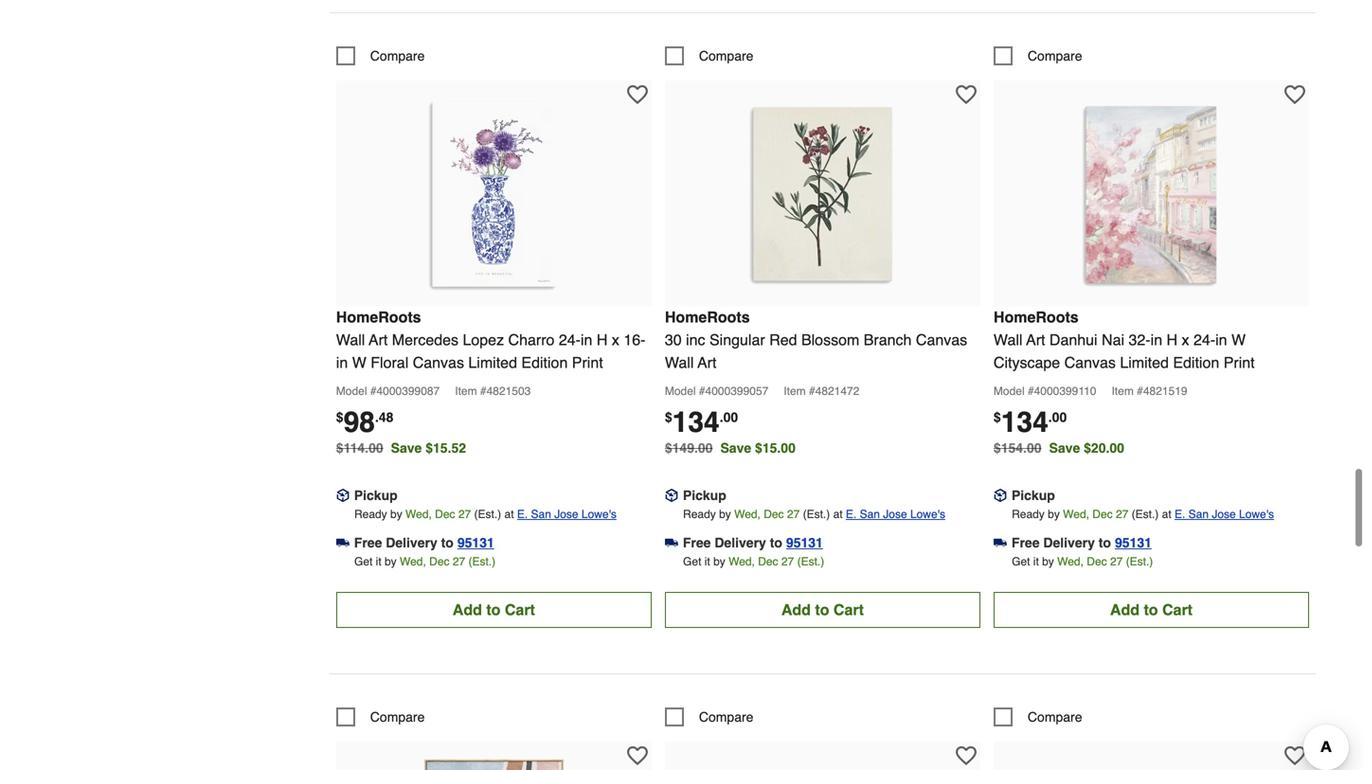 Task type: vqa. For each thing, say whether or not it's contained in the screenshot.


Task type: locate. For each thing, give the bounding box(es) containing it.
free for pickup icon related to 2nd the e. san jose lowe's button from the right
[[683, 535, 711, 551]]

$ 134 .00 up $154.00
[[994, 406, 1067, 439]]

actual price $134.00 element up $154.00
[[994, 406, 1067, 439]]

24-
[[559, 331, 581, 349], [1194, 331, 1216, 349]]

0 horizontal spatial lowe's
[[582, 508, 617, 521]]

16-
[[624, 331, 646, 349]]

ready by wed, dec 27 (est.) at e. san jose lowe's down $20.00
[[1012, 508, 1275, 521]]

1 horizontal spatial ready
[[683, 508, 716, 521]]

limited inside 'homeroots wall art mercedes lopez charro 24-in h x 16- in w floral canvas limited edition print'
[[469, 354, 517, 371]]

get it by wed, dec 27 (est.) for pickup icon associated with 3rd the e. san jose lowe's button from left
[[1012, 555, 1154, 569]]

2 delivery from the left
[[715, 535, 767, 551]]

2 e. san jose lowe's button from the left
[[846, 505, 946, 524]]

2 ready from the left
[[683, 508, 716, 521]]

e. for 3rd the e. san jose lowe's button from left
[[1175, 508, 1186, 521]]

2 24- from the left
[[1194, 331, 1216, 349]]

#
[[370, 385, 377, 398], [699, 385, 706, 398], [1028, 385, 1035, 398]]

homeroots up inc
[[665, 308, 750, 326]]

1 horizontal spatial canvas
[[916, 331, 968, 349]]

item left #4821472
[[784, 385, 806, 398]]

truck filled image
[[336, 537, 350, 550], [994, 537, 1007, 550]]

pickup right pickup image
[[354, 488, 398, 503]]

to
[[441, 535, 454, 551], [770, 535, 783, 551], [1099, 535, 1112, 551], [487, 601, 501, 619], [815, 601, 830, 619], [1144, 601, 1159, 619]]

get
[[354, 555, 373, 569], [683, 555, 702, 569], [1012, 555, 1031, 569]]

3 95131 button from the left
[[1115, 533, 1152, 552]]

homeroots inside homeroots wall art danhui nai 32-in h x 24-in w cityscape canvas limited edition print
[[994, 308, 1079, 326]]

save left $20.00
[[1050, 441, 1081, 456]]

edition down charro
[[522, 354, 568, 371]]

1 horizontal spatial 95131
[[787, 535, 823, 551]]

0 horizontal spatial h
[[597, 331, 608, 349]]

art up cityscape in the right of the page
[[1027, 331, 1046, 349]]

in right nai
[[1151, 331, 1163, 349]]

homeroots inside the "homeroots 30 inc singular red blossom branch canvas wall art"
[[665, 308, 750, 326]]

blossom
[[802, 331, 860, 349]]

3 add from the left
[[1111, 601, 1140, 619]]

1 horizontal spatial print
[[1224, 354, 1255, 371]]

1 save from the left
[[391, 441, 422, 456]]

1 horizontal spatial edition
[[1174, 354, 1220, 371]]

1 horizontal spatial free delivery to 95131
[[683, 535, 823, 551]]

2 horizontal spatial ready by wed, dec 27 (est.) at e. san jose lowe's
[[1012, 508, 1275, 521]]

edition inside 'homeroots wall art mercedes lopez charro 24-in h x 16- in w floral canvas limited edition print'
[[522, 354, 568, 371]]

floral
[[371, 354, 409, 371]]

95131 button
[[458, 533, 495, 552], [787, 533, 823, 552], [1115, 533, 1152, 552]]

# up .48
[[370, 385, 377, 398]]

.00 down 4000399110
[[1049, 410, 1067, 425]]

0 horizontal spatial e.
[[517, 508, 528, 521]]

0 horizontal spatial ready
[[354, 508, 387, 521]]

homeroots 30 inc singular red blossom branch canvas wall art
[[665, 308, 968, 371]]

3 save from the left
[[1050, 441, 1081, 456]]

27
[[459, 508, 471, 521], [787, 508, 800, 521], [1116, 508, 1129, 521], [453, 555, 466, 569], [782, 555, 794, 569], [1111, 555, 1123, 569]]

pickup image
[[665, 489, 678, 502], [994, 489, 1007, 502]]

delivery
[[386, 535, 438, 551], [715, 535, 767, 551], [1044, 535, 1095, 551]]

#4821472
[[809, 385, 860, 398]]

1 x from the left
[[612, 331, 620, 349]]

3 item from the left
[[1112, 385, 1134, 398]]

0 horizontal spatial e. san jose lowe's button
[[517, 505, 617, 524]]

2 .00 from the left
[[1049, 410, 1067, 425]]

heart outline image
[[627, 84, 648, 105], [956, 746, 977, 767], [1285, 746, 1306, 767]]

2 horizontal spatial jose
[[1212, 508, 1237, 521]]

e.
[[517, 508, 528, 521], [846, 508, 857, 521], [1175, 508, 1186, 521]]

1 horizontal spatial truck filled image
[[994, 537, 1007, 550]]

item left #4821503
[[455, 385, 477, 398]]

1 horizontal spatial delivery
[[715, 535, 767, 551]]

0 horizontal spatial 95131
[[458, 535, 495, 551]]

3 free delivery to 95131 from the left
[[1012, 535, 1152, 551]]

item #4821503 button
[[455, 382, 542, 405]]

3 free from the left
[[1012, 535, 1040, 551]]

2 $ from the left
[[665, 410, 673, 425]]

in left 16-
[[581, 331, 593, 349]]

# for homeroots 30 inc singular red blossom branch canvas wall art
[[699, 385, 706, 398]]

1 e. from the left
[[517, 508, 528, 521]]

0 horizontal spatial get
[[354, 555, 373, 569]]

0 horizontal spatial jose
[[555, 508, 579, 521]]

2 truck filled image from the left
[[994, 537, 1007, 550]]

h inside homeroots wall art danhui nai 32-in h x 24-in w cityscape canvas limited edition print
[[1167, 331, 1178, 349]]

1 horizontal spatial add
[[782, 601, 811, 619]]

h inside 'homeroots wall art mercedes lopez charro 24-in h x 16- in w floral canvas limited edition print'
[[597, 331, 608, 349]]

compare inside 5014094005 element
[[370, 48, 425, 63]]

3 95131 from the left
[[1115, 535, 1152, 551]]

1 95131 button from the left
[[458, 533, 495, 552]]

3 $ from the left
[[994, 410, 1002, 425]]

0 horizontal spatial pickup
[[354, 488, 398, 503]]

2 ready by wed, dec 27 (est.) at e. san jose lowe's from the left
[[683, 508, 946, 521]]

1 horizontal spatial save
[[721, 441, 752, 456]]

free for pickup image
[[354, 535, 382, 551]]

wall up cityscape in the right of the page
[[994, 331, 1023, 349]]

canvas down danhui
[[1065, 354, 1116, 371]]

1 free from the left
[[354, 535, 382, 551]]

2 horizontal spatial san
[[1189, 508, 1209, 521]]

2 free from the left
[[683, 535, 711, 551]]

2 horizontal spatial cart
[[1163, 601, 1193, 619]]

1 horizontal spatial limited
[[1121, 354, 1169, 371]]

pickup down $154.00
[[1012, 488, 1056, 503]]

model # 4000399057
[[665, 385, 769, 398]]

2 horizontal spatial e. san jose lowe's button
[[1175, 505, 1275, 524]]

2 h from the left
[[1167, 331, 1178, 349]]

wall up model # 4000399087
[[336, 331, 365, 349]]

add to cart for 2nd add to cart button from the left
[[782, 601, 864, 619]]

homeroots for mercedes
[[336, 308, 421, 326]]

wall for wall art danhui nai 32-in h x 24-in w cityscape canvas limited edition print
[[994, 331, 1023, 349]]

.00 for save $20.00
[[1049, 410, 1067, 425]]

ready
[[354, 508, 387, 521], [683, 508, 716, 521], [1012, 508, 1045, 521]]

ready by wed, dec 27 (est.) at e. san jose lowe's down $15.00
[[683, 508, 946, 521]]

1 print from the left
[[572, 354, 603, 371]]

x right "32-" at the top
[[1182, 331, 1190, 349]]

134 up $154.00
[[1002, 406, 1049, 439]]

2 horizontal spatial wall
[[994, 331, 1023, 349]]

edition
[[522, 354, 568, 371], [1174, 354, 1220, 371]]

0 horizontal spatial print
[[572, 354, 603, 371]]

1 horizontal spatial it
[[705, 555, 711, 569]]

compare inside 5014093985 element
[[1028, 48, 1083, 63]]

1 add from the left
[[453, 601, 482, 619]]

.00 for save $15.00
[[720, 410, 738, 425]]

$
[[336, 410, 344, 425], [665, 410, 673, 425], [994, 410, 1002, 425]]

0 horizontal spatial .00
[[720, 410, 738, 425]]

# down cityscape in the right of the page
[[1028, 385, 1035, 398]]

wed,
[[406, 508, 432, 521], [735, 508, 761, 521], [1064, 508, 1090, 521], [400, 555, 426, 569], [729, 555, 755, 569], [1058, 555, 1084, 569]]

canvas right branch
[[916, 331, 968, 349]]

san
[[531, 508, 551, 521], [860, 508, 880, 521], [1189, 508, 1209, 521]]

4000399110
[[1035, 385, 1097, 398]]

2 horizontal spatial free
[[1012, 535, 1040, 551]]

1 horizontal spatial get it by wed, dec 27 (est.)
[[683, 555, 825, 569]]

0 horizontal spatial add to cart button
[[336, 592, 652, 628]]

134 for $149.00
[[673, 406, 720, 439]]

pickup image up truck filled icon
[[665, 489, 678, 502]]

1 horizontal spatial model
[[665, 385, 696, 398]]

ready by wed, dec 27 (est.) at e. san jose lowe's
[[354, 508, 617, 521], [683, 508, 946, 521], [1012, 508, 1275, 521]]

in left floral
[[336, 354, 348, 371]]

art
[[369, 331, 388, 349], [1027, 331, 1046, 349], [698, 354, 717, 371]]

dec
[[435, 508, 455, 521], [764, 508, 784, 521], [1093, 508, 1113, 521], [429, 555, 450, 569], [758, 555, 779, 569], [1087, 555, 1108, 569]]

2 horizontal spatial add
[[1111, 601, 1140, 619]]

0 horizontal spatial 95131 button
[[458, 533, 495, 552]]

.00 down 4000399057
[[720, 410, 738, 425]]

2 horizontal spatial add to cart button
[[994, 592, 1310, 628]]

2 horizontal spatial at
[[1163, 508, 1172, 521]]

0 horizontal spatial #
[[370, 385, 377, 398]]

2 95131 button from the left
[[787, 533, 823, 552]]

2 print from the left
[[1224, 354, 1255, 371]]

item
[[455, 385, 477, 398], [784, 385, 806, 398], [1112, 385, 1134, 398]]

canvas inside the "homeroots 30 inc singular red blossom branch canvas wall art"
[[916, 331, 968, 349]]

2 134 from the left
[[1002, 406, 1049, 439]]

134 up $149.00
[[673, 406, 720, 439]]

add to cart button
[[336, 592, 652, 628], [665, 592, 981, 628], [994, 592, 1310, 628]]

compare inside 5013842421 element
[[370, 710, 425, 725]]

2 $ 134 .00 from the left
[[994, 406, 1067, 439]]

$154.00
[[994, 441, 1042, 456]]

1 item from the left
[[455, 385, 477, 398]]

5014093985 element
[[994, 46, 1083, 65]]

3 model from the left
[[994, 385, 1025, 398]]

$114.00
[[336, 441, 384, 456]]

free delivery to 95131
[[354, 535, 495, 551], [683, 535, 823, 551], [1012, 535, 1152, 551]]

e. san jose lowe's button
[[517, 505, 617, 524], [846, 505, 946, 524], [1175, 505, 1275, 524]]

98
[[344, 406, 375, 439]]

$114.00 save $15.52
[[336, 441, 466, 456]]

2 item from the left
[[784, 385, 806, 398]]

$ inside $ 98 .48
[[336, 410, 344, 425]]

h right "32-" at the top
[[1167, 331, 1178, 349]]

1 horizontal spatial add to cart button
[[665, 592, 981, 628]]

wall inside homeroots wall art danhui nai 32-in h x 24-in w cityscape canvas limited edition print
[[994, 331, 1023, 349]]

actual price $134.00 element up $149.00
[[665, 406, 738, 439]]

32-
[[1129, 331, 1151, 349]]

1 horizontal spatial art
[[698, 354, 717, 371]]

compare inside 5014093847 element
[[699, 48, 754, 63]]

2 add to cart from the left
[[782, 601, 864, 619]]

1 actual price $134.00 element from the left
[[665, 406, 738, 439]]

0 horizontal spatial 134
[[673, 406, 720, 439]]

1 # from the left
[[370, 385, 377, 398]]

2 pickup image from the left
[[994, 489, 1007, 502]]

3 it from the left
[[1034, 555, 1039, 569]]

2 horizontal spatial get
[[1012, 555, 1031, 569]]

134
[[673, 406, 720, 439], [1002, 406, 1049, 439]]

3 e. from the left
[[1175, 508, 1186, 521]]

2 horizontal spatial ready
[[1012, 508, 1045, 521]]

3 jose from the left
[[1212, 508, 1237, 521]]

pickup down $149.00
[[683, 488, 727, 503]]

0 vertical spatial w
[[1232, 331, 1246, 349]]

1 134 from the left
[[673, 406, 720, 439]]

2 horizontal spatial 95131
[[1115, 535, 1152, 551]]

model down cityscape in the right of the page
[[994, 385, 1025, 398]]

1 limited from the left
[[469, 354, 517, 371]]

1 horizontal spatial cart
[[834, 601, 864, 619]]

ready down $154.00
[[1012, 508, 1045, 521]]

$154.00 save $20.00
[[994, 441, 1125, 456]]

homeroots inside 'homeroots wall art mercedes lopez charro 24-in h x 16- in w floral canvas limited edition print'
[[336, 308, 421, 326]]

$ 134 .00
[[665, 406, 738, 439], [994, 406, 1067, 439]]

0 horizontal spatial at
[[505, 508, 514, 521]]

2 save from the left
[[721, 441, 752, 456]]

save for save $15.52
[[391, 441, 422, 456]]

0 horizontal spatial homeroots
[[336, 308, 421, 326]]

1 horizontal spatial $
[[665, 410, 673, 425]]

3 pickup from the left
[[1012, 488, 1056, 503]]

3 homeroots from the left
[[994, 308, 1079, 326]]

e. for 2nd the e. san jose lowe's button from the right
[[846, 508, 857, 521]]

1 pickup from the left
[[354, 488, 398, 503]]

canvas down mercedes
[[413, 354, 464, 371]]

$20.00
[[1084, 441, 1125, 456]]

# down inc
[[699, 385, 706, 398]]

0 horizontal spatial san
[[531, 508, 551, 521]]

1 horizontal spatial h
[[1167, 331, 1178, 349]]

compare inside the 1002620014 element
[[1028, 710, 1083, 725]]

item #4821519
[[1112, 385, 1188, 398]]

heart outline image
[[956, 84, 977, 105], [1285, 84, 1306, 105], [627, 746, 648, 767]]

1 horizontal spatial san
[[860, 508, 880, 521]]

2 horizontal spatial $
[[994, 410, 1002, 425]]

1 horizontal spatial e. san jose lowe's button
[[846, 505, 946, 524]]

model # 4000399110
[[994, 385, 1097, 398]]

.00
[[720, 410, 738, 425], [1049, 410, 1067, 425]]

x inside homeroots wall art danhui nai 32-in h x 24-in w cityscape canvas limited edition print
[[1182, 331, 1190, 349]]

limited down "32-" at the top
[[1121, 354, 1169, 371]]

24- inside homeroots wall art danhui nai 32-in h x 24-in w cityscape canvas limited edition print
[[1194, 331, 1216, 349]]

2 get from the left
[[683, 555, 702, 569]]

save for save $20.00
[[1050, 441, 1081, 456]]

2 horizontal spatial item
[[1112, 385, 1134, 398]]

0 horizontal spatial add
[[453, 601, 482, 619]]

24- right "32-" at the top
[[1194, 331, 1216, 349]]

3 # from the left
[[1028, 385, 1035, 398]]

truck filled image for pickup image
[[336, 537, 350, 550]]

compare inside 5000080733 element
[[699, 710, 754, 725]]

1 horizontal spatial pickup
[[683, 488, 727, 503]]

2 horizontal spatial e.
[[1175, 508, 1186, 521]]

limited
[[469, 354, 517, 371], [1121, 354, 1169, 371]]

homeroots 30 inc singular red blossom branch canvas wall art image
[[719, 90, 927, 298]]

homeroots for singular
[[665, 308, 750, 326]]

1 horizontal spatial homeroots
[[665, 308, 750, 326]]

2 san from the left
[[860, 508, 880, 521]]

wall down 30
[[665, 354, 694, 371]]

at
[[505, 508, 514, 521], [834, 508, 843, 521], [1163, 508, 1172, 521]]

1 vertical spatial w
[[352, 354, 367, 371]]

art up floral
[[369, 331, 388, 349]]

2 add from the left
[[782, 601, 811, 619]]

1 horizontal spatial x
[[1182, 331, 1190, 349]]

compare for 5014093985 element
[[1028, 48, 1083, 63]]

ready down $149.00
[[683, 508, 716, 521]]

jose
[[555, 508, 579, 521], [884, 508, 908, 521], [1212, 508, 1237, 521]]

free delivery to 95131 for pickup icon related to 2nd the e. san jose lowe's button from the right
[[683, 535, 823, 551]]

2 horizontal spatial canvas
[[1065, 354, 1116, 371]]

2 horizontal spatial add to cart
[[1111, 601, 1193, 619]]

1 h from the left
[[597, 331, 608, 349]]

model for homeroots wall art mercedes lopez charro 24-in h x 16- in w floral canvas limited edition print
[[336, 385, 367, 398]]

3 ready by wed, dec 27 (est.) at e. san jose lowe's from the left
[[1012, 508, 1275, 521]]

2 x from the left
[[1182, 331, 1190, 349]]

w
[[1232, 331, 1246, 349], [352, 354, 367, 371]]

1 ready from the left
[[354, 508, 387, 521]]

model down 30
[[665, 385, 696, 398]]

inc
[[686, 331, 706, 349]]

in
[[581, 331, 593, 349], [1151, 331, 1163, 349], [1216, 331, 1228, 349], [336, 354, 348, 371]]

1 it from the left
[[376, 555, 382, 569]]

model
[[336, 385, 367, 398], [665, 385, 696, 398], [994, 385, 1025, 398]]

by
[[390, 508, 403, 521], [719, 508, 731, 521], [1048, 508, 1060, 521], [385, 555, 397, 569], [714, 555, 726, 569], [1043, 555, 1055, 569]]

1 homeroots from the left
[[336, 308, 421, 326]]

3 san from the left
[[1189, 508, 1209, 521]]

free delivery to 95131 for pickup image
[[354, 535, 495, 551]]

it
[[376, 555, 382, 569], [705, 555, 711, 569], [1034, 555, 1039, 569]]

add to cart for first add to cart button from the right
[[1111, 601, 1193, 619]]

$ up $154.00
[[994, 410, 1002, 425]]

2 horizontal spatial lowe's
[[1240, 508, 1275, 521]]

compare
[[370, 48, 425, 63], [699, 48, 754, 63], [1028, 48, 1083, 63], [370, 710, 425, 725], [699, 710, 754, 725], [1028, 710, 1083, 725]]

1 ready by wed, dec 27 (est.) at e. san jose lowe's from the left
[[354, 508, 617, 521]]

#4821519
[[1137, 385, 1188, 398]]

1 horizontal spatial w
[[1232, 331, 1246, 349]]

lowe's
[[582, 508, 617, 521], [911, 508, 946, 521], [1240, 508, 1275, 521]]

2 get it by wed, dec 27 (est.) from the left
[[683, 555, 825, 569]]

2 horizontal spatial free delivery to 95131
[[1012, 535, 1152, 551]]

compare for 5014093847 element
[[699, 48, 754, 63]]

2 horizontal spatial model
[[994, 385, 1025, 398]]

2 # from the left
[[699, 385, 706, 398]]

art down inc
[[698, 354, 717, 371]]

0 horizontal spatial 24-
[[559, 331, 581, 349]]

1 horizontal spatial free
[[683, 535, 711, 551]]

save
[[391, 441, 422, 456], [721, 441, 752, 456], [1050, 441, 1081, 456]]

1 delivery from the left
[[386, 535, 438, 551]]

item inside button
[[1112, 385, 1134, 398]]

3 add to cart button from the left
[[994, 592, 1310, 628]]

homeroots up floral
[[336, 308, 421, 326]]

2 add to cart button from the left
[[665, 592, 981, 628]]

w inside 'homeroots wall art mercedes lopez charro 24-in h x 16- in w floral canvas limited edition print'
[[352, 354, 367, 371]]

edition up #4821519
[[1174, 354, 1220, 371]]

2 free delivery to 95131 from the left
[[683, 535, 823, 551]]

1 lowe's from the left
[[582, 508, 617, 521]]

0 horizontal spatial add to cart
[[453, 601, 535, 619]]

in right "32-" at the top
[[1216, 331, 1228, 349]]

2 edition from the left
[[1174, 354, 1220, 371]]

0 horizontal spatial actual price $134.00 element
[[665, 406, 738, 439]]

pickup image for 2nd the e. san jose lowe's button from the right
[[665, 489, 678, 502]]

add to cart
[[453, 601, 535, 619], [782, 601, 864, 619], [1111, 601, 1193, 619]]

0 horizontal spatial free delivery to 95131
[[354, 535, 495, 551]]

item #4821472 button
[[784, 382, 871, 405]]

1 horizontal spatial ready by wed, dec 27 (est.) at e. san jose lowe's
[[683, 508, 946, 521]]

free for pickup icon associated with 3rd the e. san jose lowe's button from left
[[1012, 535, 1040, 551]]

wall
[[336, 331, 365, 349], [994, 331, 1023, 349], [665, 354, 694, 371]]

x
[[612, 331, 620, 349], [1182, 331, 1190, 349]]

1 horizontal spatial add to cart
[[782, 601, 864, 619]]

get it by wed, dec 27 (est.) for pickup image
[[354, 555, 496, 569]]

free
[[354, 535, 382, 551], [683, 535, 711, 551], [1012, 535, 1040, 551]]

$15.52
[[426, 441, 466, 456]]

wall inside 'homeroots wall art mercedes lopez charro 24-in h x 16- in w floral canvas limited edition print'
[[336, 331, 365, 349]]

1 add to cart button from the left
[[336, 592, 652, 628]]

1 horizontal spatial $ 134 .00
[[994, 406, 1067, 439]]

0 horizontal spatial canvas
[[413, 354, 464, 371]]

pickup
[[354, 488, 398, 503], [683, 488, 727, 503], [1012, 488, 1056, 503]]

0 horizontal spatial item
[[455, 385, 477, 398]]

h left 16-
[[597, 331, 608, 349]]

0 horizontal spatial wall
[[336, 331, 365, 349]]

1 truck filled image from the left
[[336, 537, 350, 550]]

$ up $114.00
[[336, 410, 344, 425]]

art inside 'homeroots wall art mercedes lopez charro 24-in h x 16- in w floral canvas limited edition print'
[[369, 331, 388, 349]]

2 horizontal spatial pickup
[[1012, 488, 1056, 503]]

1 $ from the left
[[336, 410, 344, 425]]

actual price $134.00 element
[[665, 406, 738, 439], [994, 406, 1067, 439]]

0 horizontal spatial art
[[369, 331, 388, 349]]

was price $149.00 element
[[665, 436, 721, 456]]

ready by wed, dec 27 (est.) at e. san jose lowe's down $15.52
[[354, 508, 617, 521]]

1 pickup image from the left
[[665, 489, 678, 502]]

art inside homeroots wall art danhui nai 32-in h x 24-in w cityscape canvas limited edition print
[[1027, 331, 1046, 349]]

1 add to cart from the left
[[453, 601, 535, 619]]

print
[[572, 354, 603, 371], [1224, 354, 1255, 371]]

3 add to cart from the left
[[1111, 601, 1193, 619]]

limited down lopez
[[469, 354, 517, 371]]

add
[[453, 601, 482, 619], [782, 601, 811, 619], [1111, 601, 1140, 619]]

1 get it by wed, dec 27 (est.) from the left
[[354, 555, 496, 569]]

1 horizontal spatial actual price $134.00 element
[[994, 406, 1067, 439]]

model up the 98
[[336, 385, 367, 398]]

0 horizontal spatial x
[[612, 331, 620, 349]]

1 $ 134 .00 from the left
[[665, 406, 738, 439]]

item for nai
[[1112, 385, 1134, 398]]

2 horizontal spatial delivery
[[1044, 535, 1095, 551]]

canvas
[[916, 331, 968, 349], [413, 354, 464, 371], [1065, 354, 1116, 371]]

2 horizontal spatial #
[[1028, 385, 1035, 398]]

0 horizontal spatial truck filled image
[[336, 537, 350, 550]]

1 san from the left
[[531, 508, 551, 521]]

1 horizontal spatial jose
[[884, 508, 908, 521]]

ready by wed, dec 27 (est.) at e. san jose lowe's for 3rd the e. san jose lowe's button from left
[[1012, 508, 1275, 521]]

1 horizontal spatial wall
[[665, 354, 694, 371]]

h
[[597, 331, 608, 349], [1167, 331, 1178, 349]]

was price $114.00 element
[[336, 436, 391, 456]]

1 horizontal spatial 134
[[1002, 406, 1049, 439]]

pickup image for 3rd the e. san jose lowe's button from left
[[994, 489, 1007, 502]]

1 free delivery to 95131 from the left
[[354, 535, 495, 551]]

x left 16-
[[612, 331, 620, 349]]

1 get from the left
[[354, 555, 373, 569]]

$149.00
[[665, 441, 713, 456]]

.48
[[375, 410, 394, 425]]

get it by wed, dec 27 (est.)
[[354, 555, 496, 569], [683, 555, 825, 569], [1012, 555, 1154, 569]]

homeroots
[[336, 308, 421, 326], [665, 308, 750, 326], [994, 308, 1079, 326]]

2 horizontal spatial homeroots
[[994, 308, 1079, 326]]

2 e. from the left
[[846, 508, 857, 521]]

2 limited from the left
[[1121, 354, 1169, 371]]

95131
[[458, 535, 495, 551], [787, 535, 823, 551], [1115, 535, 1152, 551]]

2 horizontal spatial get it by wed, dec 27 (est.)
[[1012, 555, 1154, 569]]

1 .00 from the left
[[720, 410, 738, 425]]

save left $15.00
[[721, 441, 752, 456]]

x inside 'homeroots wall art mercedes lopez charro 24-in h x 16- in w floral canvas limited edition print'
[[612, 331, 620, 349]]

homeroots up danhui
[[994, 308, 1079, 326]]

save down .48
[[391, 441, 422, 456]]

0 horizontal spatial delivery
[[386, 535, 438, 551]]

1 horizontal spatial heart outline image
[[956, 84, 977, 105]]

1 edition from the left
[[522, 354, 568, 371]]

ready down $114.00
[[354, 508, 387, 521]]

1 horizontal spatial lowe's
[[911, 508, 946, 521]]

$ up $149.00
[[665, 410, 673, 425]]

pickup image down $154.00
[[994, 489, 1007, 502]]

(est.)
[[474, 508, 502, 521], [803, 508, 830, 521], [1132, 508, 1159, 521], [469, 555, 496, 569], [798, 555, 825, 569], [1127, 555, 1154, 569]]

2 lowe's from the left
[[911, 508, 946, 521]]

cart
[[505, 601, 535, 619], [834, 601, 864, 619], [1163, 601, 1193, 619]]

$ for $149.00 save $15.00
[[665, 410, 673, 425]]

truck filled image
[[665, 537, 678, 550]]

1 cart from the left
[[505, 601, 535, 619]]

1 horizontal spatial item
[[784, 385, 806, 398]]

24- right charro
[[559, 331, 581, 349]]

item left #4821519
[[1112, 385, 1134, 398]]

3 get from the left
[[1012, 555, 1031, 569]]

charro
[[508, 331, 555, 349]]

$ 134 .00 up $149.00
[[665, 406, 738, 439]]

1 horizontal spatial 95131 button
[[787, 533, 823, 552]]

1 model from the left
[[336, 385, 367, 398]]

2 95131 from the left
[[787, 535, 823, 551]]

0 horizontal spatial limited
[[469, 354, 517, 371]]

add for 2nd add to cart button from the left
[[782, 601, 811, 619]]

0 horizontal spatial edition
[[522, 354, 568, 371]]

0 horizontal spatial model
[[336, 385, 367, 398]]

2 actual price $134.00 element from the left
[[994, 406, 1067, 439]]

5000080733 element
[[665, 708, 754, 727]]



Task type: describe. For each thing, give the bounding box(es) containing it.
1 at from the left
[[505, 508, 514, 521]]

homeroots for danhui
[[994, 308, 1079, 326]]

model for homeroots wall art danhui nai 32-in h x 24-in w cityscape canvas limited edition print
[[994, 385, 1025, 398]]

# for homeroots wall art danhui nai 32-in h x 24-in w cityscape canvas limited edition print
[[1028, 385, 1035, 398]]

pickup image
[[336, 489, 350, 502]]

item for lopez
[[455, 385, 477, 398]]

item for red
[[784, 385, 806, 398]]

1002620014 element
[[994, 708, 1083, 727]]

5013842421 element
[[336, 708, 425, 727]]

branch
[[864, 331, 912, 349]]

3 lowe's from the left
[[1240, 508, 1275, 521]]

homeroots wall art mercedes lopez charro 24-in h x 16- in w floral canvas limited edition print
[[336, 308, 646, 371]]

4000399057
[[706, 385, 769, 398]]

truck filled image for pickup icon associated with 3rd the e. san jose lowe's button from left
[[994, 537, 1007, 550]]

2 horizontal spatial heart outline image
[[1285, 746, 1306, 767]]

$ 98 .48
[[336, 406, 394, 439]]

3 e. san jose lowe's button from the left
[[1175, 505, 1275, 524]]

compare for 5000080733 element
[[699, 710, 754, 725]]

95131 button for third the e. san jose lowe's button from right
[[458, 533, 495, 552]]

wall for wall art mercedes lopez charro 24-in h x 16- in w floral canvas limited edition print
[[336, 331, 365, 349]]

3 cart from the left
[[1163, 601, 1193, 619]]

5014093847 element
[[665, 46, 754, 65]]

e. for third the e. san jose lowe's button from right
[[517, 508, 528, 521]]

add for first add to cart button from the right
[[1111, 601, 1140, 619]]

singular
[[710, 331, 766, 349]]

1 e. san jose lowe's button from the left
[[517, 505, 617, 524]]

edition inside homeroots wall art danhui nai 32-in h x 24-in w cityscape canvas limited edition print
[[1174, 354, 1220, 371]]

2 at from the left
[[834, 508, 843, 521]]

model for homeroots 30 inc singular red blossom branch canvas wall art
[[665, 385, 696, 398]]

30
[[665, 331, 682, 349]]

1 jose from the left
[[555, 508, 579, 521]]

1 95131 from the left
[[458, 535, 495, 551]]

art inside the "homeroots 30 inc singular red blossom branch canvas wall art"
[[698, 354, 717, 371]]

$15.00
[[755, 441, 796, 456]]

add to cart for 3rd add to cart button from right
[[453, 601, 535, 619]]

origin 21 framed canvas gold framed 33-in h x 24-in w abstract print on canvas image
[[390, 751, 598, 771]]

limited inside homeroots wall art danhui nai 32-in h x 24-in w cityscape canvas limited edition print
[[1121, 354, 1169, 371]]

actual price $134.00 element for $154.00
[[994, 406, 1067, 439]]

homeroots wall art danhui nai 32-in h x 24-in w cityscape canvas limited edition print image
[[1048, 90, 1256, 298]]

4000399087
[[377, 385, 440, 398]]

2 pickup from the left
[[683, 488, 727, 503]]

free delivery to 95131 for pickup icon associated with 3rd the e. san jose lowe's button from left
[[1012, 535, 1152, 551]]

compare for 5013842421 element
[[370, 710, 425, 725]]

$ 134 .00 for $154.00
[[994, 406, 1067, 439]]

ready by wed, dec 27 (est.) at e. san jose lowe's for 2nd the e. san jose lowe's button from the right
[[683, 508, 946, 521]]

95131 button for 2nd the e. san jose lowe's button from the right
[[787, 533, 823, 552]]

1 horizontal spatial heart outline image
[[956, 746, 977, 767]]

model # 4000399087
[[336, 385, 440, 398]]

0 horizontal spatial heart outline image
[[627, 84, 648, 105]]

$ 134 .00 for $149.00
[[665, 406, 738, 439]]

danhui
[[1050, 331, 1098, 349]]

2 horizontal spatial heart outline image
[[1285, 84, 1306, 105]]

print inside 'homeroots wall art mercedes lopez charro 24-in h x 16- in w floral canvas limited edition print'
[[572, 354, 603, 371]]

nai
[[1102, 331, 1125, 349]]

item #4821503
[[455, 385, 531, 398]]

art for mercedes
[[369, 331, 388, 349]]

print inside homeroots wall art danhui nai 32-in h x 24-in w cityscape canvas limited edition print
[[1224, 354, 1255, 371]]

134 for $154.00
[[1002, 406, 1049, 439]]

save for save $15.00
[[721, 441, 752, 456]]

homeroots wall art danhui nai 32-in h x 24-in w cityscape canvas limited edition print
[[994, 308, 1255, 371]]

actual price $134.00 element for $149.00
[[665, 406, 738, 439]]

add for 3rd add to cart button from right
[[453, 601, 482, 619]]

compare for 5014094005 element
[[370, 48, 425, 63]]

compare for the 1002620014 element
[[1028, 710, 1083, 725]]

mercedes
[[392, 331, 459, 349]]

canvas inside 'homeroots wall art mercedes lopez charro 24-in h x 16- in w floral canvas limited edition print'
[[413, 354, 464, 371]]

2 jose from the left
[[884, 508, 908, 521]]

lopez
[[463, 331, 504, 349]]

item #4821472
[[784, 385, 860, 398]]

homeroots wall art mercedes lopez charro 24-in h x 16-in w floral canvas limited edition print image
[[390, 90, 598, 298]]

canvas inside homeroots wall art danhui nai 32-in h x 24-in w cityscape canvas limited edition print
[[1065, 354, 1116, 371]]

w inside homeroots wall art danhui nai 32-in h x 24-in w cityscape canvas limited edition print
[[1232, 331, 1246, 349]]

actual price $98.48 element
[[336, 406, 394, 439]]

get it by wed, dec 27 (est.) for pickup icon related to 2nd the e. san jose lowe's button from the right
[[683, 555, 825, 569]]

cityscape
[[994, 354, 1061, 371]]

3 ready from the left
[[1012, 508, 1045, 521]]

$149.00 save $15.00
[[665, 441, 796, 456]]

ready by wed, dec 27 (est.) at e. san jose lowe's for third the e. san jose lowe's button from right
[[354, 508, 617, 521]]

2 it from the left
[[705, 555, 711, 569]]

5014094005 element
[[336, 46, 425, 65]]

item #4821519 button
[[1112, 382, 1199, 405]]

$ for $114.00 save $15.52
[[336, 410, 344, 425]]

#4821503
[[480, 385, 531, 398]]

wall inside the "homeroots 30 inc singular red blossom branch canvas wall art"
[[665, 354, 694, 371]]

$ for $154.00 save $20.00
[[994, 410, 1002, 425]]

art for danhui
[[1027, 331, 1046, 349]]

red
[[770, 331, 798, 349]]

# for homeroots wall art mercedes lopez charro 24-in h x 16- in w floral canvas limited edition print
[[370, 385, 377, 398]]

95131 button for 3rd the e. san jose lowe's button from left
[[1115, 533, 1152, 552]]

0 horizontal spatial heart outline image
[[627, 746, 648, 767]]

2 cart from the left
[[834, 601, 864, 619]]

was price $154.00 element
[[994, 436, 1050, 456]]

24- inside 'homeroots wall art mercedes lopez charro 24-in h x 16- in w floral canvas limited edition print'
[[559, 331, 581, 349]]

3 delivery from the left
[[1044, 535, 1095, 551]]

3 at from the left
[[1163, 508, 1172, 521]]



